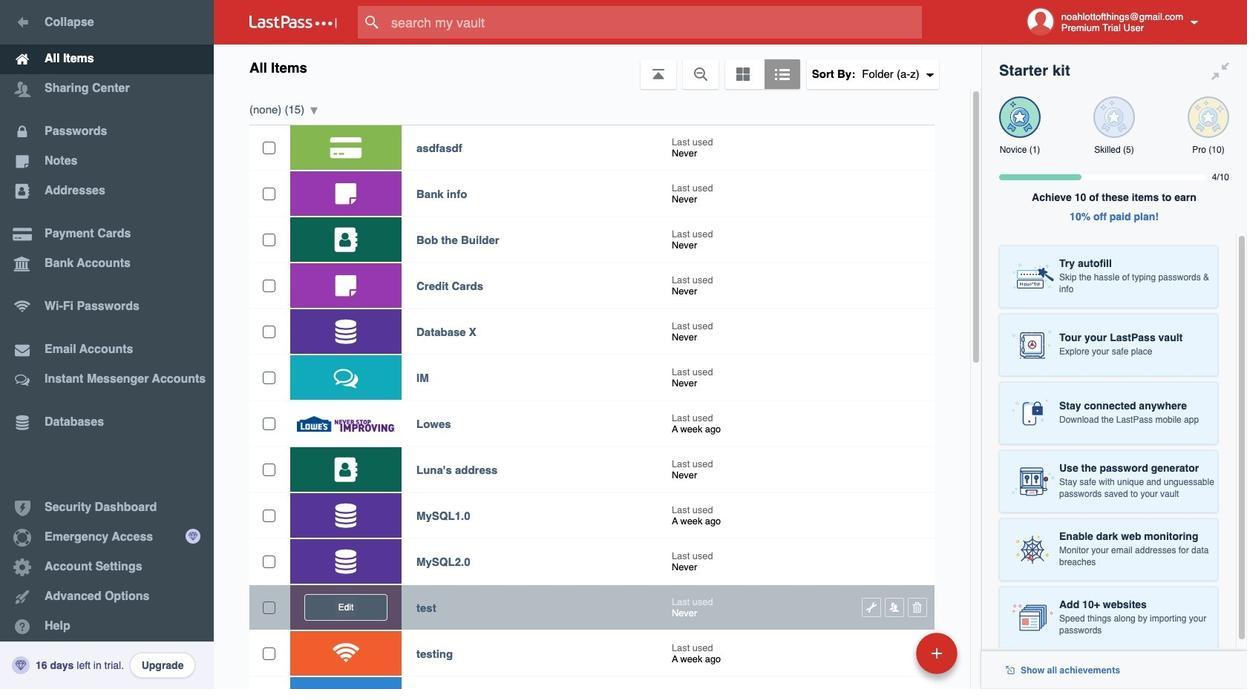 Task type: locate. For each thing, give the bounding box(es) containing it.
search my vault text field
[[358, 6, 951, 39]]

lastpass image
[[249, 16, 337, 29]]

Search search field
[[358, 6, 951, 39]]

new item element
[[814, 632, 963, 675]]

main navigation navigation
[[0, 0, 214, 690]]



Task type: vqa. For each thing, say whether or not it's contained in the screenshot.
New Item element
yes



Task type: describe. For each thing, give the bounding box(es) containing it.
vault options navigation
[[214, 45, 981, 89]]

new item navigation
[[814, 629, 967, 690]]



